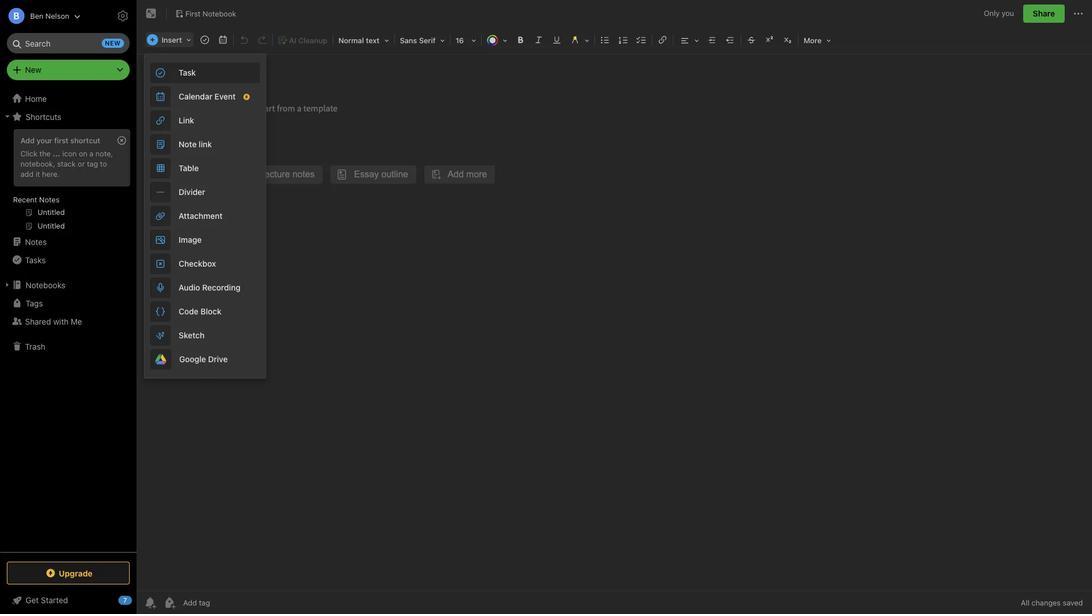 Task type: describe. For each thing, give the bounding box(es) containing it.
More field
[[800, 32, 835, 48]]

shortcut
[[70, 136, 100, 145]]

first notebook button
[[171, 6, 240, 22]]

first
[[54, 136, 68, 145]]

note,
[[95, 149, 113, 158]]

tags
[[26, 298, 43, 308]]

tree containing home
[[0, 89, 137, 552]]

tags button
[[0, 294, 136, 312]]

home
[[25, 94, 47, 103]]

Highlight field
[[566, 32, 593, 48]]

link link
[[145, 109, 266, 133]]

shortcuts button
[[0, 108, 136, 126]]

subscript image
[[780, 32, 796, 48]]

here.
[[42, 169, 60, 179]]

Insert field
[[144, 32, 195, 48]]

attachment link
[[145, 204, 266, 228]]

bulleted list image
[[597, 32, 613, 48]]

divider
[[179, 187, 205, 197]]

1 vertical spatial notes
[[25, 237, 47, 247]]

Account field
[[0, 5, 81, 27]]

icon on a note, notebook, stack or tag to add it here.
[[20, 149, 113, 179]]

calendar event link
[[145, 85, 266, 109]]

notes inside group
[[39, 195, 60, 204]]

table
[[179, 163, 199, 173]]

click to collapse image
[[132, 593, 141, 607]]

notebook
[[203, 9, 236, 18]]

task link
[[145, 61, 266, 85]]

code block
[[179, 307, 221, 316]]

dropdown list menu
[[145, 61, 266, 372]]

expand notebooks image
[[3, 281, 12, 290]]

audio
[[179, 283, 200, 292]]

link
[[199, 139, 212, 149]]

more
[[804, 36, 822, 45]]

add tag image
[[163, 596, 176, 610]]

checkbox link
[[145, 252, 266, 276]]

settings image
[[116, 9, 130, 23]]

expand note image
[[145, 7, 158, 20]]

your
[[37, 136, 52, 145]]

recent notes
[[13, 195, 60, 204]]

outdent image
[[723, 32, 738, 48]]

calendar event image
[[215, 32, 231, 48]]

drive
[[208, 354, 228, 364]]

add
[[20, 169, 34, 179]]

on
[[79, 149, 87, 158]]

all
[[1021, 599, 1030, 608]]

attachment
[[179, 211, 223, 221]]

tag
[[87, 159, 98, 168]]

you
[[1002, 9, 1014, 18]]

ben nelson
[[30, 11, 69, 20]]

recording
[[202, 283, 241, 292]]

nelson
[[45, 11, 69, 20]]

event
[[215, 92, 236, 101]]

More actions field
[[1072, 5, 1086, 23]]

Font family field
[[396, 32, 449, 48]]

get
[[26, 596, 39, 605]]

Search text field
[[15, 33, 122, 53]]

upgrade
[[59, 569, 93, 578]]

add a reminder image
[[143, 596, 157, 610]]

Heading level field
[[335, 32, 393, 48]]

share
[[1033, 9, 1055, 18]]

calendar event
[[179, 92, 236, 101]]

trash link
[[0, 337, 136, 356]]

recent
[[13, 195, 37, 204]]

trash
[[25, 342, 45, 351]]

note link
[[179, 139, 212, 149]]

sans serif
[[400, 36, 436, 45]]

only
[[984, 9, 1000, 18]]

16
[[456, 36, 464, 45]]

Alignment field
[[675, 32, 703, 48]]

audio recording
[[179, 283, 241, 292]]

new
[[105, 39, 121, 47]]

me
[[71, 317, 82, 326]]

stack
[[57, 159, 76, 168]]

shared with me
[[25, 317, 82, 326]]

it
[[36, 169, 40, 179]]

tasks
[[25, 255, 46, 265]]

note window element
[[137, 0, 1092, 614]]

only you
[[984, 9, 1014, 18]]

icon
[[62, 149, 77, 158]]

image link
[[145, 228, 266, 252]]



Task type: vqa. For each thing, say whether or not it's contained in the screenshot.
16
yes



Task type: locate. For each thing, give the bounding box(es) containing it.
more actions image
[[1072, 7, 1086, 20]]

changes
[[1032, 599, 1061, 608]]

7
[[123, 597, 127, 604]]

0 vertical spatial notes
[[39, 195, 60, 204]]

get started
[[26, 596, 68, 605]]

share button
[[1024, 5, 1065, 23]]

google
[[179, 354, 206, 364]]

note
[[179, 139, 197, 149]]

click
[[20, 149, 37, 158]]

numbered list image
[[616, 32, 632, 48]]

link
[[179, 116, 194, 125]]

notes right recent
[[39, 195, 60, 204]]

new search field
[[15, 33, 124, 53]]

notebook,
[[20, 159, 55, 168]]

text
[[366, 36, 380, 45]]

serif
[[419, 36, 436, 45]]

upgrade button
[[7, 562, 130, 585]]

table link
[[145, 156, 266, 180]]

code block link
[[145, 300, 266, 324]]

divider link
[[145, 180, 266, 204]]

add your first shortcut
[[20, 136, 100, 145]]

notes link
[[0, 233, 136, 251]]

task
[[179, 68, 196, 77]]

tasks button
[[0, 251, 136, 269]]

group containing add your first shortcut
[[0, 126, 136, 237]]

checkbox
[[179, 259, 216, 269]]

add
[[20, 136, 35, 145]]

audio recording link
[[145, 276, 266, 300]]

the
[[39, 149, 51, 158]]

started
[[41, 596, 68, 605]]

notebooks
[[26, 280, 65, 290]]

tree
[[0, 89, 137, 552]]

checklist image
[[634, 32, 650, 48]]

image
[[179, 235, 202, 245]]

notes
[[39, 195, 60, 204], [25, 237, 47, 247]]

note link link
[[145, 133, 266, 156]]

Note Editor text field
[[137, 55, 1092, 591]]

code
[[179, 307, 199, 316]]

task image
[[197, 32, 213, 48]]

bold image
[[513, 32, 529, 48]]

Font size field
[[452, 32, 480, 48]]

shared
[[25, 317, 51, 326]]

calendar
[[179, 92, 213, 101]]

indent image
[[704, 32, 720, 48]]

italic image
[[531, 32, 547, 48]]

notes up tasks
[[25, 237, 47, 247]]

Help and Learning task checklist field
[[0, 592, 137, 610]]

sketch
[[179, 331, 205, 340]]

strikethrough image
[[744, 32, 760, 48]]

shortcuts
[[26, 112, 61, 121]]

to
[[100, 159, 107, 168]]

google drive
[[179, 354, 228, 364]]

first
[[185, 9, 201, 18]]

insert
[[162, 35, 182, 44]]

new
[[25, 65, 41, 75]]

Font color field
[[483, 32, 511, 48]]

sketch link
[[145, 324, 266, 348]]

notebooks link
[[0, 276, 136, 294]]

with
[[53, 317, 69, 326]]

block
[[201, 307, 221, 316]]

or
[[78, 159, 85, 168]]

normal
[[339, 36, 364, 45]]

a
[[89, 149, 93, 158]]

superscript image
[[762, 32, 778, 48]]

underline image
[[549, 32, 565, 48]]

new button
[[7, 60, 130, 80]]

Add tag field
[[182, 598, 267, 608]]

ben
[[30, 11, 43, 20]]

first notebook
[[185, 9, 236, 18]]

normal text
[[339, 36, 380, 45]]

group
[[0, 126, 136, 237]]

saved
[[1063, 599, 1083, 608]]

sans
[[400, 36, 417, 45]]

shared with me link
[[0, 312, 136, 331]]

insert link image
[[655, 32, 671, 48]]

home link
[[0, 89, 137, 108]]

click the ...
[[20, 149, 60, 158]]

all changes saved
[[1021, 599, 1083, 608]]



